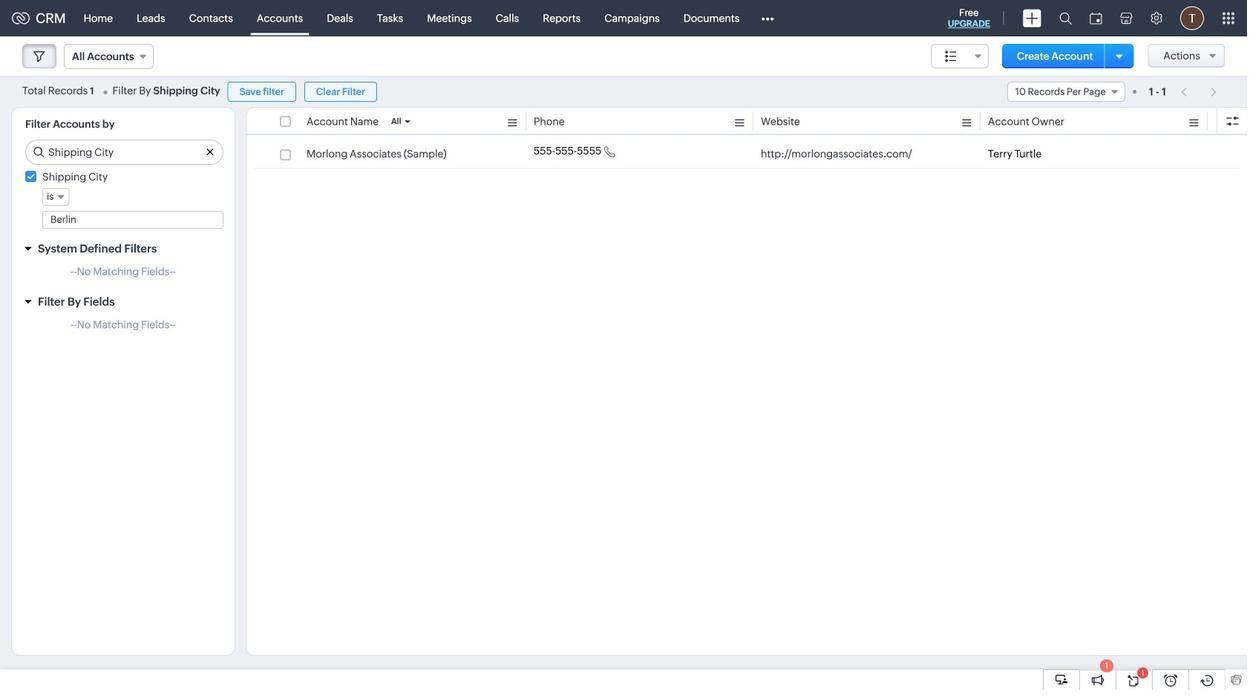 Task type: vqa. For each thing, say whether or not it's contained in the screenshot.
Contacts image
no



Task type: locate. For each thing, give the bounding box(es) containing it.
region
[[12, 262, 235, 289], [12, 315, 235, 342]]

navigation
[[1174, 81, 1226, 102]]

Type here text field
[[43, 212, 223, 228]]

1 vertical spatial region
[[12, 315, 235, 342]]

size image
[[946, 50, 957, 63]]

logo image
[[12, 12, 30, 24]]

0 vertical spatial region
[[12, 262, 235, 289]]

1 region from the top
[[12, 262, 235, 289]]

create menu element
[[1015, 0, 1051, 36]]

create menu image
[[1023, 9, 1042, 27]]

None field
[[64, 44, 154, 69], [931, 44, 989, 68], [1008, 82, 1126, 102], [42, 188, 69, 206], [64, 44, 154, 69], [1008, 82, 1126, 102], [42, 188, 69, 206]]



Task type: describe. For each thing, give the bounding box(es) containing it.
calendar image
[[1090, 12, 1103, 24]]

profile image
[[1181, 6, 1205, 30]]

search image
[[1060, 12, 1073, 25]]

none field size
[[931, 44, 989, 68]]

2 region from the top
[[12, 315, 235, 342]]

profile element
[[1172, 0, 1214, 36]]

search element
[[1051, 0, 1081, 36]]

Search text field
[[26, 140, 223, 164]]

Other Modules field
[[752, 6, 784, 30]]



